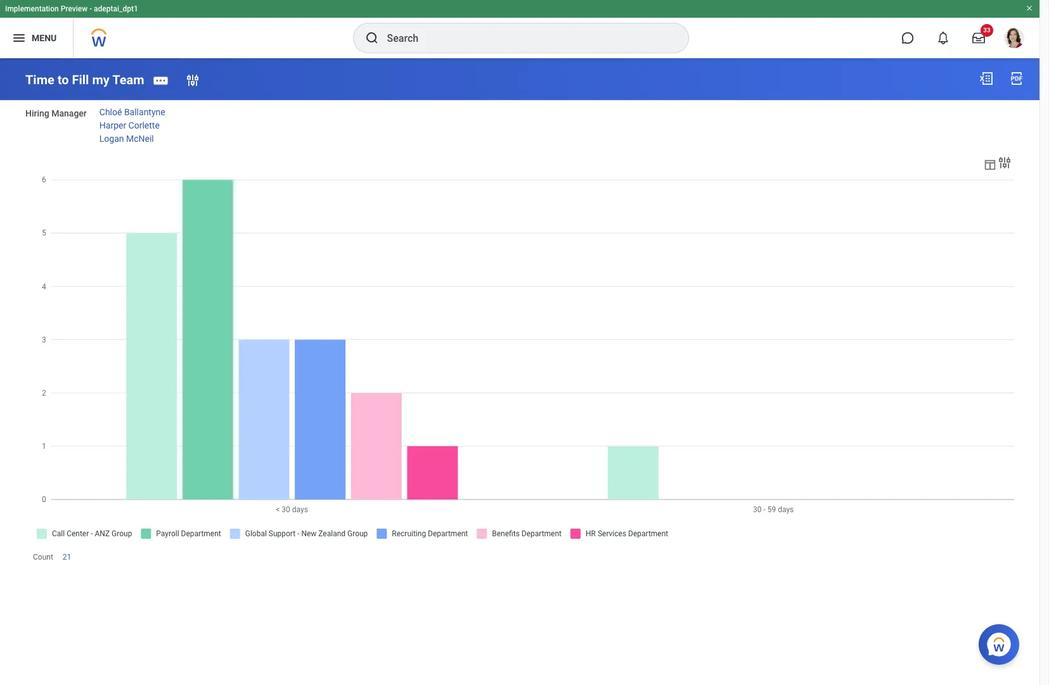 Task type: locate. For each thing, give the bounding box(es) containing it.
justify image
[[11, 30, 27, 46]]

33
[[983, 27, 991, 34]]

logan
[[99, 134, 124, 144]]

export to excel image
[[979, 71, 994, 86]]

chloé ballantyne link
[[99, 107, 165, 117]]

time to fill my team main content
[[0, 58, 1040, 589]]

time to fill my team
[[25, 72, 144, 87]]

preview
[[61, 4, 88, 13]]

21
[[63, 553, 71, 562]]

fill
[[72, 72, 89, 87]]

close environment banner image
[[1026, 4, 1033, 12]]

logan mcneil
[[99, 134, 154, 144]]

menu
[[32, 33, 57, 43]]

configure and view chart data image
[[997, 155, 1012, 170], [983, 158, 997, 172]]

-
[[89, 4, 92, 13]]

time to fill my team link
[[25, 72, 144, 87]]

logan mcneil link
[[99, 134, 154, 144]]

implementation preview -   adeptai_dpt1
[[5, 4, 138, 13]]

time
[[25, 72, 54, 87]]

corlette
[[128, 121, 160, 131]]

menu button
[[0, 18, 73, 58]]

notifications large image
[[937, 32, 950, 44]]

adeptai_dpt1
[[94, 4, 138, 13]]

profile logan mcneil image
[[1004, 28, 1024, 51]]

33 button
[[965, 24, 993, 52]]

hiring
[[25, 108, 49, 118]]

manager
[[51, 108, 87, 118]]

mcneil
[[126, 134, 154, 144]]

team
[[112, 72, 144, 87]]

items selected list
[[99, 107, 187, 144]]



Task type: describe. For each thing, give the bounding box(es) containing it.
21 button
[[63, 553, 73, 563]]

hiring manager
[[25, 108, 87, 118]]

count
[[33, 553, 53, 562]]

harper corlette link
[[99, 121, 160, 131]]

chloé
[[99, 107, 122, 117]]

to
[[58, 72, 69, 87]]

search image
[[364, 30, 379, 46]]

ballantyne
[[124, 107, 165, 117]]

my
[[92, 72, 110, 87]]

inbox large image
[[972, 32, 985, 44]]

harper
[[99, 121, 126, 131]]

menu banner
[[0, 0, 1040, 58]]

chloé ballantyne
[[99, 107, 165, 117]]

Search Workday  search field
[[387, 24, 662, 52]]

harper corlette
[[99, 121, 160, 131]]

view printable version (pdf) image
[[1009, 71, 1024, 86]]

implementation
[[5, 4, 59, 13]]

change selection image
[[185, 73, 201, 88]]



Task type: vqa. For each thing, say whether or not it's contained in the screenshot.
Cash
no



